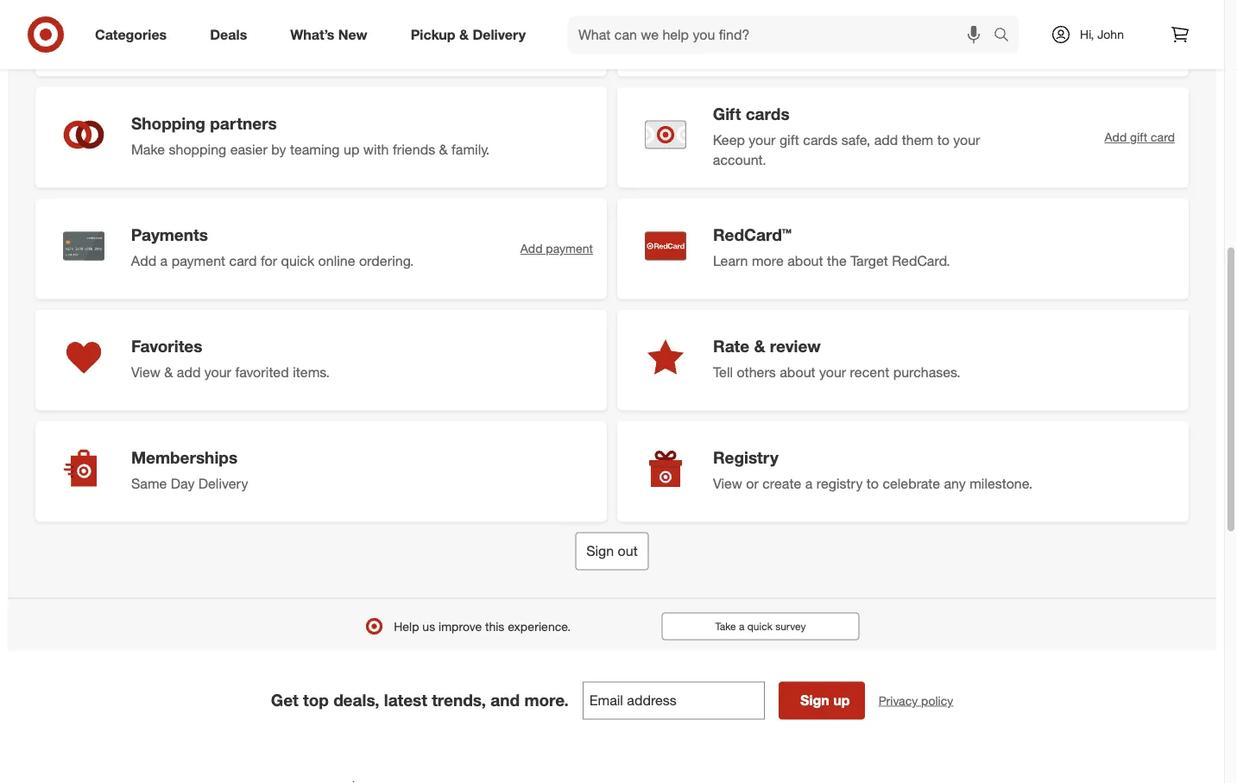 Task type: locate. For each thing, give the bounding box(es) containing it.
view inside registry view or create a registry to celebrate any milestone.
[[713, 475, 743, 492]]

up inside shopping partners make shopping easier by teaming up with friends & family.
[[344, 141, 360, 158]]

0 vertical spatial quick
[[281, 252, 314, 269]]

policy
[[921, 693, 954, 708]]

savings
[[713, 2, 775, 22]]

ordering.
[[359, 252, 414, 269]]

1 horizontal spatial sign
[[801, 692, 830, 709]]

a right take
[[739, 620, 745, 633]]

1 horizontal spatial delivery
[[473, 26, 526, 43]]

None text field
[[583, 682, 765, 720]]

sign
[[587, 543, 614, 559], [801, 692, 830, 709]]

0 vertical spatial to
[[938, 131, 950, 148]]

view for registry
[[713, 475, 743, 492]]

take a quick survey button
[[662, 613, 860, 640]]

quick right for
[[281, 252, 314, 269]]

cards right gift
[[746, 104, 790, 124]]

about left the
[[788, 252, 823, 269]]

quick inside payments add a payment card for quick online ordering.
[[281, 252, 314, 269]]

1 vertical spatial a
[[805, 475, 813, 492]]

pickup
[[411, 26, 456, 43]]

1 vertical spatial view
[[131, 364, 161, 381]]

1 horizontal spatial view
[[537, 18, 562, 33]]

what's new
[[290, 26, 368, 43]]

modern barrel accent chair - wovenbyrd image
[[131, 12, 183, 64]]

0 horizontal spatial add
[[131, 252, 156, 269]]

delivery left "view more" link
[[473, 26, 526, 43]]

up
[[344, 141, 360, 158], [834, 692, 850, 709]]

search
[[986, 28, 1028, 45]]

deals
[[210, 26, 247, 43]]

or
[[746, 475, 759, 492]]

your left recent
[[820, 364, 846, 381]]

& inside shopping partners make shopping easier by teaming up with friends & family.
[[439, 141, 448, 158]]

1 horizontal spatial more
[[752, 252, 784, 269]]

sign inside button
[[587, 543, 614, 559]]

1 vertical spatial more
[[752, 252, 784, 269]]

about inside redcard™ learn more about the target redcard.
[[788, 252, 823, 269]]

1 horizontal spatial to
[[938, 131, 950, 148]]

0 vertical spatial more
[[565, 18, 593, 33]]

add right the safe,
[[875, 131, 898, 148]]

more inside redcard™ learn more about the target redcard.
[[752, 252, 784, 269]]

a inside 'take a quick survey' 'button'
[[739, 620, 745, 633]]

out
[[618, 543, 638, 559]]

add
[[1105, 129, 1127, 144], [521, 241, 543, 256], [131, 252, 156, 269]]

what's
[[290, 26, 335, 43]]

add for gift cards
[[1105, 129, 1127, 144]]

a right the create
[[805, 475, 813, 492]]

shopping partners make shopping easier by teaming up with friends & family.
[[131, 114, 490, 158]]

1 vertical spatial up
[[834, 692, 850, 709]]

cards left the safe,
[[803, 131, 838, 148]]

2 horizontal spatial add
[[1105, 129, 1127, 144]]

savings track your savings & see how much you saved.
[[713, 2, 1003, 46]]

favorited
[[235, 364, 289, 381]]

much
[[899, 30, 933, 46]]

& down favorites
[[164, 364, 173, 381]]

0 horizontal spatial sign
[[587, 543, 614, 559]]

& left 'see'
[[831, 30, 839, 46]]

1 horizontal spatial payment
[[546, 241, 593, 256]]

about down review
[[780, 364, 816, 381]]

sign out
[[587, 543, 638, 559]]

registry
[[817, 475, 863, 492]]

a inside registry view or create a registry to celebrate any milestone.
[[805, 475, 813, 492]]

1 vertical spatial card
[[229, 252, 257, 269]]

experience.
[[508, 619, 571, 634]]

What can we help you find? suggestions appear below search field
[[568, 16, 998, 54]]

your inside rate & review tell others about your recent purchases.
[[820, 364, 846, 381]]

0 horizontal spatial add
[[177, 364, 201, 381]]

up left privacy
[[834, 692, 850, 709]]

quick left survey
[[748, 620, 773, 633]]

top
[[303, 690, 329, 710]]

add inside favorites view & add your favorited items.
[[177, 364, 201, 381]]

your up 'account.'
[[749, 131, 776, 148]]

a inside payments add a payment card for quick online ordering.
[[160, 252, 168, 269]]

new
[[338, 26, 368, 43]]

sign for sign up
[[801, 692, 830, 709]]

to inside registry view or create a registry to celebrate any milestone.
[[867, 475, 879, 492]]

& inside rate & review tell others about your recent purchases.
[[754, 336, 766, 356]]

pickup & delivery
[[411, 26, 526, 43]]

milestone.
[[970, 475, 1033, 492]]

1 vertical spatial delivery
[[198, 475, 248, 492]]

0 vertical spatial sign
[[587, 543, 614, 559]]

for
[[261, 252, 277, 269]]

to
[[938, 131, 950, 148], [867, 475, 879, 492]]

1 horizontal spatial up
[[834, 692, 850, 709]]

items.
[[293, 364, 330, 381]]

this
[[485, 619, 505, 634]]

1 horizontal spatial add
[[875, 131, 898, 148]]

a
[[160, 252, 168, 269], [805, 475, 813, 492], [739, 620, 745, 633]]

more
[[565, 18, 593, 33], [752, 252, 784, 269]]

& right pickup at top
[[459, 26, 469, 43]]

rate
[[713, 336, 750, 356]]

0 horizontal spatial up
[[344, 141, 360, 158]]

0 horizontal spatial delivery
[[198, 475, 248, 492]]

2 horizontal spatial a
[[805, 475, 813, 492]]

0 horizontal spatial quick
[[281, 252, 314, 269]]

see
[[843, 30, 865, 46]]

1 vertical spatial about
[[780, 364, 816, 381]]

recent
[[850, 364, 890, 381]]

1 vertical spatial cards
[[803, 131, 838, 148]]

sign inside button
[[801, 692, 830, 709]]

1 vertical spatial sign
[[801, 692, 830, 709]]

sign left out
[[587, 543, 614, 559]]

0 vertical spatial card
[[1151, 129, 1175, 144]]

1 horizontal spatial add
[[521, 241, 543, 256]]

0 vertical spatial view
[[537, 18, 562, 33]]

0 horizontal spatial payment
[[172, 252, 225, 269]]

0 vertical spatial a
[[160, 252, 168, 269]]

0 horizontal spatial cards
[[746, 104, 790, 124]]

add payment
[[521, 241, 593, 256]]

view right pickup & delivery at the left of the page
[[537, 18, 562, 33]]

&
[[459, 26, 469, 43], [831, 30, 839, 46], [439, 141, 448, 158], [754, 336, 766, 356], [164, 364, 173, 381]]

the
[[827, 252, 847, 269]]

1 horizontal spatial gift
[[1131, 129, 1148, 144]]

redcard™
[[713, 225, 792, 245]]

1 vertical spatial quick
[[748, 620, 773, 633]]

1 vertical spatial add
[[177, 364, 201, 381]]

up left with
[[344, 141, 360, 158]]

up inside button
[[834, 692, 850, 709]]

payment
[[546, 241, 593, 256], [172, 252, 225, 269]]

view
[[537, 18, 562, 33], [131, 364, 161, 381], [713, 475, 743, 492]]

us
[[423, 619, 435, 634]]

your left favorited
[[205, 364, 231, 381]]

account.
[[713, 151, 767, 168]]

payments
[[131, 225, 208, 245]]

to right registry
[[867, 475, 879, 492]]

deals link
[[195, 16, 269, 54]]

categories
[[95, 26, 167, 43]]

0 horizontal spatial card
[[229, 252, 257, 269]]

help us improve this experience.
[[394, 619, 571, 634]]

2 vertical spatial a
[[739, 620, 745, 633]]

your inside savings track your savings & see how much you saved.
[[750, 30, 776, 46]]

gift
[[713, 104, 741, 124]]

0 vertical spatial up
[[344, 141, 360, 158]]

& up others
[[754, 336, 766, 356]]

cards
[[746, 104, 790, 124], [803, 131, 838, 148]]

sign for sign out
[[587, 543, 614, 559]]

learn
[[713, 252, 748, 269]]

card
[[1151, 129, 1175, 144], [229, 252, 257, 269]]

memberships
[[131, 448, 238, 468]]

0 vertical spatial add
[[875, 131, 898, 148]]

& left family.
[[439, 141, 448, 158]]

1 horizontal spatial a
[[739, 620, 745, 633]]

view down favorites
[[131, 364, 161, 381]]

2 vertical spatial view
[[713, 475, 743, 492]]

0 vertical spatial cards
[[746, 104, 790, 124]]

track
[[713, 30, 746, 46]]

to right "them"
[[938, 131, 950, 148]]

1 vertical spatial to
[[867, 475, 879, 492]]

0 vertical spatial about
[[788, 252, 823, 269]]

gift inside button
[[1131, 129, 1148, 144]]

sign up
[[801, 692, 850, 709]]

hi,
[[1080, 27, 1094, 42]]

create
[[763, 475, 802, 492]]

them
[[902, 131, 934, 148]]

& inside savings track your savings & see how much you saved.
[[831, 30, 839, 46]]

saved.
[[963, 30, 1003, 46]]

search button
[[986, 16, 1028, 57]]

take
[[716, 620, 736, 633]]

quick
[[281, 252, 314, 269], [748, 620, 773, 633]]

your down savings on the right top of the page
[[750, 30, 776, 46]]

0 horizontal spatial gift
[[780, 131, 800, 148]]

view inside favorites view & add your favorited items.
[[131, 364, 161, 381]]

1 horizontal spatial quick
[[748, 620, 773, 633]]

0 horizontal spatial a
[[160, 252, 168, 269]]

help
[[394, 619, 419, 634]]

make
[[131, 141, 165, 158]]

1 horizontal spatial card
[[1151, 129, 1175, 144]]

add down favorites
[[177, 364, 201, 381]]

sign down survey
[[801, 692, 830, 709]]

delivery right day
[[198, 475, 248, 492]]

0 horizontal spatial to
[[867, 475, 879, 492]]

delivery
[[473, 26, 526, 43], [198, 475, 248, 492]]

others
[[737, 364, 776, 381]]

a down the payments on the top left of the page
[[160, 252, 168, 269]]

view left 'or'
[[713, 475, 743, 492]]

0 horizontal spatial view
[[131, 364, 161, 381]]

2 horizontal spatial view
[[713, 475, 743, 492]]



Task type: vqa. For each thing, say whether or not it's contained in the screenshot.
Big
no



Task type: describe. For each thing, give the bounding box(es) containing it.
gift cards keep your gift cards safe, add them to your account.
[[713, 104, 981, 168]]

view more
[[537, 18, 593, 33]]

get top deals, latest trends, and more.
[[271, 690, 569, 710]]

and
[[491, 690, 520, 710]]

card inside button
[[1151, 129, 1175, 144]]

deals,
[[333, 690, 380, 710]]

friends
[[393, 141, 435, 158]]

1 horizontal spatial cards
[[803, 131, 838, 148]]

partners
[[210, 114, 277, 133]]

target
[[851, 252, 889, 269]]

add gift card button
[[1105, 129, 1175, 146]]

tell
[[713, 364, 733, 381]]

teaming
[[290, 141, 340, 158]]

rate & review tell others about your recent purchases.
[[713, 336, 961, 381]]

safe,
[[842, 131, 871, 148]]

categories link
[[80, 16, 188, 54]]

add payment button
[[521, 240, 593, 257]]

add gift card
[[1105, 129, 1175, 144]]

privacy
[[879, 693, 918, 708]]

quick inside 'button'
[[748, 620, 773, 633]]

day
[[171, 475, 195, 492]]

privacy policy link
[[879, 692, 954, 709]]

card inside payments add a payment card for quick online ordering.
[[229, 252, 257, 269]]

you
[[937, 30, 960, 46]]

online
[[318, 252, 355, 269]]

take a quick survey
[[716, 620, 806, 633]]

0 vertical spatial delivery
[[473, 26, 526, 43]]

trends,
[[432, 690, 486, 710]]

review
[[770, 336, 821, 356]]

your right "them"
[[954, 131, 981, 148]]

shopping
[[131, 114, 206, 133]]

easier
[[230, 141, 268, 158]]

about inside rate & review tell others about your recent purchases.
[[780, 364, 816, 381]]

get
[[271, 690, 299, 710]]

your inside favorites view & add your favorited items.
[[205, 364, 231, 381]]

0 horizontal spatial more
[[565, 18, 593, 33]]

& inside favorites view & add your favorited items.
[[164, 364, 173, 381]]

same
[[131, 475, 167, 492]]

payment inside payments add a payment card for quick online ordering.
[[172, 252, 225, 269]]

to inside gift cards keep your gift cards safe, add them to your account.
[[938, 131, 950, 148]]

pickup & delivery link
[[396, 16, 548, 54]]

add inside gift cards keep your gift cards safe, add them to your account.
[[875, 131, 898, 148]]

with
[[363, 141, 389, 158]]

hi, john
[[1080, 27, 1124, 42]]

privacy policy
[[879, 693, 954, 708]]

payment inside button
[[546, 241, 593, 256]]

john
[[1098, 27, 1124, 42]]

redcard™ learn more about the target redcard.
[[713, 225, 950, 269]]

what's new link
[[276, 16, 389, 54]]

add inside payments add a payment card for quick online ordering.
[[131, 252, 156, 269]]

favorites view & add your favorited items.
[[131, 336, 330, 381]]

view more link
[[537, 17, 593, 34]]

registry
[[713, 448, 779, 468]]

shopping
[[169, 141, 226, 158]]

registry view or create a registry to celebrate any milestone.
[[713, 448, 1033, 492]]

survey
[[776, 620, 806, 633]]

any
[[944, 475, 966, 492]]

keep
[[713, 131, 745, 148]]

add for payments
[[521, 241, 543, 256]]

sign out button
[[575, 532, 649, 570]]

sign up button
[[779, 682, 865, 720]]

favorites
[[131, 336, 202, 356]]

family.
[[452, 141, 490, 158]]

latest
[[384, 690, 427, 710]]

celebrate
[[883, 475, 941, 492]]

how
[[869, 30, 895, 46]]

more.
[[525, 690, 569, 710]]

purchases.
[[894, 364, 961, 381]]

improve
[[439, 619, 482, 634]]

by
[[271, 141, 286, 158]]

payments add a payment card for quick online ordering.
[[131, 225, 414, 269]]

gift inside gift cards keep your gift cards safe, add them to your account.
[[780, 131, 800, 148]]

redcard.
[[892, 252, 950, 269]]

savings
[[780, 30, 827, 46]]

view for favorites
[[131, 364, 161, 381]]

delivery inside memberships same day delivery
[[198, 475, 248, 492]]



